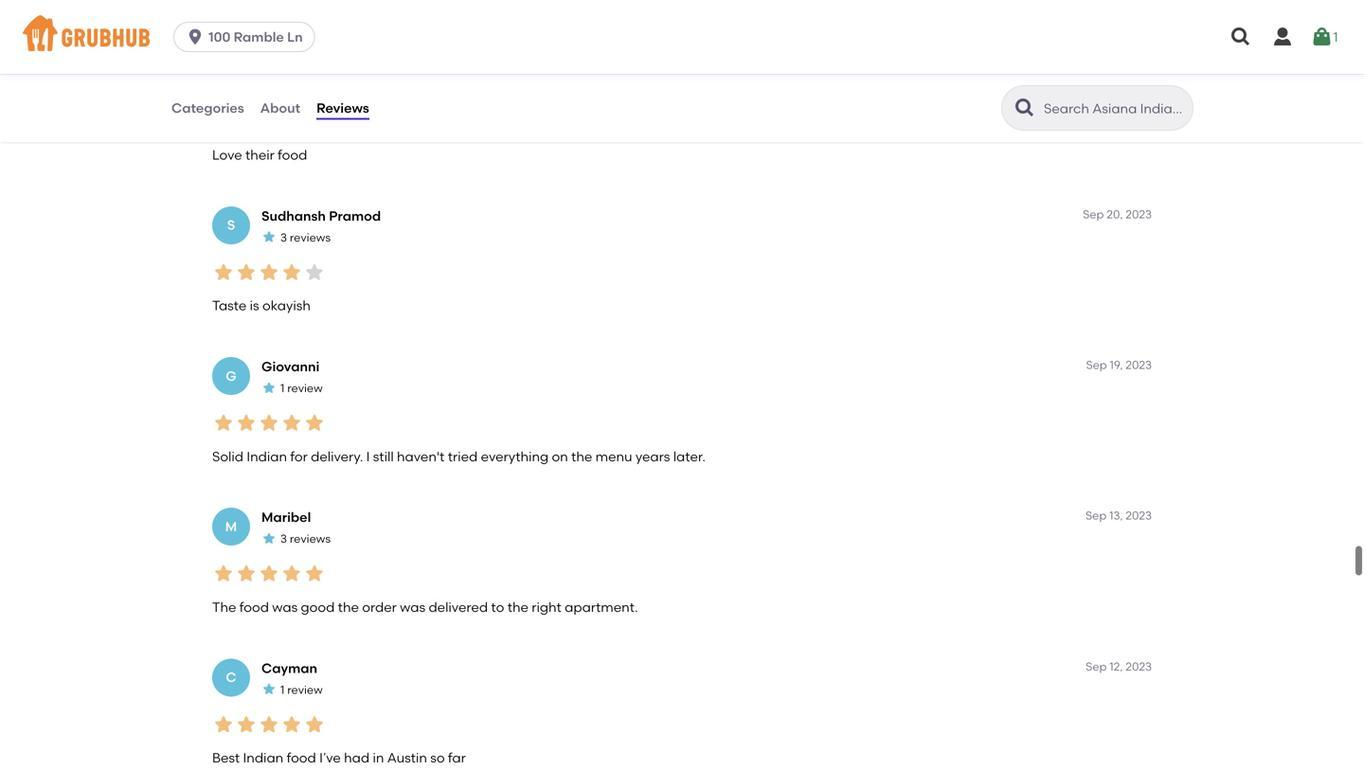 Task type: vqa. For each thing, say whether or not it's contained in the screenshot.
The "13,"
yes



Task type: describe. For each thing, give the bounding box(es) containing it.
1 vertical spatial food
[[239, 599, 269, 615]]

to
[[491, 599, 504, 615]]

reviews
[[317, 100, 369, 116]]

2023 for to
[[1126, 509, 1152, 523]]

austin
[[387, 750, 427, 766]]

love their food
[[212, 147, 307, 163]]

indian for best
[[243, 750, 283, 766]]

0 horizontal spatial the
[[338, 599, 359, 615]]

sep 20, 2023
[[1083, 207, 1152, 221]]

tried
[[448, 448, 478, 465]]

g
[[226, 368, 237, 384]]

sep for far
[[1086, 660, 1107, 673]]

sudhansh pramod
[[261, 208, 381, 224]]

is
[[250, 298, 259, 314]]

3 reviews for sudhansh pramod
[[280, 231, 331, 244]]

giovanni
[[261, 359, 320, 375]]

reviews for sudhansh pramod
[[290, 231, 331, 244]]

taste
[[212, 298, 247, 314]]

1 for cayman
[[280, 683, 285, 697]]

100 ramble ln
[[209, 29, 303, 45]]

3 for maribel
[[280, 532, 287, 546]]

their
[[245, 147, 275, 163]]

s for stephanie
[[227, 66, 235, 82]]

1 button
[[1311, 20, 1338, 54]]

review for cayman
[[287, 683, 323, 697]]

the
[[212, 599, 236, 615]]

1 review for stephanie
[[280, 80, 323, 93]]

so
[[430, 750, 445, 766]]

20,
[[1107, 207, 1123, 221]]

1 was from the left
[[272, 599, 298, 615]]

2023 for everything
[[1126, 358, 1152, 372]]

sep 13, 2023
[[1086, 509, 1152, 523]]

had
[[344, 750, 370, 766]]

i
[[366, 448, 370, 465]]

the food was good the order was delivered to the right apartment.
[[212, 599, 638, 615]]

sudhansh
[[261, 208, 326, 224]]

reviews button
[[316, 74, 370, 142]]

indian for solid
[[247, 448, 287, 465]]

sep 12, 2023
[[1086, 660, 1152, 673]]

ln
[[287, 29, 303, 45]]

sep 19, 2023
[[1086, 358, 1152, 372]]

100
[[209, 29, 231, 45]]

2 horizontal spatial the
[[571, 448, 592, 465]]

good
[[301, 599, 335, 615]]

Search Asiana Indian Cuisine search field
[[1042, 99, 1187, 117]]

svg image
[[186, 27, 205, 46]]

svg image inside "1" button
[[1311, 26, 1333, 48]]

reviews for maribel
[[290, 532, 331, 546]]

far
[[448, 750, 466, 766]]

100 ramble ln button
[[173, 22, 323, 52]]

1 for giovanni
[[280, 381, 285, 395]]

stephanie
[[261, 57, 328, 73]]

menu
[[596, 448, 632, 465]]

search icon image
[[1014, 97, 1036, 119]]

everything
[[481, 448, 549, 465]]

1 inside button
[[1333, 29, 1338, 45]]

m
[[225, 519, 237, 535]]

3 reviews for maribel
[[280, 532, 331, 546]]

delivered
[[429, 599, 488, 615]]

2023 for far
[[1126, 660, 1152, 673]]

19,
[[1110, 358, 1123, 372]]

3 for sudhansh pramod
[[280, 231, 287, 244]]

best indian food i've had in austin so far
[[212, 750, 466, 766]]

ramble
[[234, 29, 284, 45]]

delivery.
[[311, 448, 363, 465]]

love
[[212, 147, 242, 163]]



Task type: locate. For each thing, give the bounding box(es) containing it.
taste is okayish
[[212, 298, 311, 314]]

categories button
[[171, 74, 245, 142]]

maribel
[[261, 509, 311, 525]]

2023 right 20,
[[1126, 207, 1152, 221]]

1 review down cayman
[[280, 683, 323, 697]]

1 vertical spatial reviews
[[290, 532, 331, 546]]

1 vertical spatial review
[[287, 381, 323, 395]]

s left sudhansh
[[227, 217, 235, 233]]

main navigation navigation
[[0, 0, 1364, 74]]

still
[[373, 448, 394, 465]]

was
[[272, 599, 298, 615], [400, 599, 425, 615]]

12,
[[1110, 660, 1123, 673]]

1 svg image from the left
[[1230, 26, 1252, 48]]

cayman
[[261, 660, 317, 676]]

3 review from the top
[[287, 683, 323, 697]]

solid indian for delivery. i still haven't tried everything on the menu years later.
[[212, 448, 706, 465]]

1 review from the top
[[287, 80, 323, 93]]

indian left the for
[[247, 448, 287, 465]]

2 reviews from the top
[[290, 532, 331, 546]]

1 horizontal spatial was
[[400, 599, 425, 615]]

sep for to
[[1086, 509, 1107, 523]]

2 3 from the top
[[280, 532, 287, 546]]

in
[[373, 750, 384, 766]]

1 review down stephanie
[[280, 80, 323, 93]]

3 reviews down sudhansh
[[280, 231, 331, 244]]

1 vertical spatial 3 reviews
[[280, 532, 331, 546]]

review down giovanni
[[287, 381, 323, 395]]

2 was from the left
[[400, 599, 425, 615]]

years
[[636, 448, 670, 465]]

1 horizontal spatial the
[[508, 599, 529, 615]]

3 down maribel
[[280, 532, 287, 546]]

1 vertical spatial 1 review
[[280, 381, 323, 395]]

2 vertical spatial 1 review
[[280, 683, 323, 697]]

1 review for cayman
[[280, 683, 323, 697]]

haven't
[[397, 448, 445, 465]]

1 review for giovanni
[[280, 381, 323, 395]]

1 reviews from the top
[[290, 231, 331, 244]]

solid
[[212, 448, 243, 465]]

1 3 reviews from the top
[[280, 231, 331, 244]]

food for stephanie
[[278, 147, 307, 163]]

3 reviews
[[280, 231, 331, 244], [280, 532, 331, 546]]

0 vertical spatial food
[[278, 147, 307, 163]]

order
[[362, 599, 397, 615]]

the right on at bottom left
[[571, 448, 592, 465]]

3 reviews down maribel
[[280, 532, 331, 546]]

reviews
[[290, 231, 331, 244], [290, 532, 331, 546]]

sep left 20,
[[1083, 207, 1104, 221]]

on
[[552, 448, 568, 465]]

1
[[1333, 29, 1338, 45], [280, 80, 285, 93], [280, 381, 285, 395], [280, 683, 285, 697]]

1 2023 from the top
[[1126, 207, 1152, 221]]

was left good
[[272, 599, 298, 615]]

0 vertical spatial s
[[227, 66, 235, 82]]

0 horizontal spatial svg image
[[1230, 26, 1252, 48]]

3 svg image from the left
[[1311, 26, 1333, 48]]

indian
[[247, 448, 287, 465], [243, 750, 283, 766]]

sep left 19,
[[1086, 358, 1107, 372]]

right
[[532, 599, 562, 615]]

13,
[[1110, 509, 1123, 523]]

apartment.
[[565, 599, 638, 615]]

star icon image
[[261, 79, 277, 94], [212, 110, 235, 133], [235, 110, 258, 133], [258, 110, 280, 133], [280, 110, 303, 133], [303, 110, 326, 133], [261, 229, 277, 244], [212, 261, 235, 284], [235, 261, 258, 284], [258, 261, 280, 284], [280, 261, 303, 284], [303, 261, 326, 284], [261, 380, 277, 395], [212, 412, 235, 434], [235, 412, 258, 434], [258, 412, 280, 434], [280, 412, 303, 434], [303, 412, 326, 434], [261, 531, 277, 546], [212, 563, 235, 585], [235, 563, 258, 585], [258, 563, 280, 585], [280, 563, 303, 585], [303, 563, 326, 585], [261, 682, 277, 697], [212, 713, 235, 736], [235, 713, 258, 736], [258, 713, 280, 736], [280, 713, 303, 736], [303, 713, 326, 736]]

0 vertical spatial review
[[287, 80, 323, 93]]

1 3 from the top
[[280, 231, 287, 244]]

2 3 reviews from the top
[[280, 532, 331, 546]]

1 1 review from the top
[[280, 80, 323, 93]]

2023 right 13,
[[1126, 509, 1152, 523]]

0 vertical spatial 3 reviews
[[280, 231, 331, 244]]

3 down sudhansh
[[280, 231, 287, 244]]

1 for stephanie
[[280, 80, 285, 93]]

4 2023 from the top
[[1126, 660, 1152, 673]]

2 horizontal spatial svg image
[[1311, 26, 1333, 48]]

pramod
[[329, 208, 381, 224]]

categories
[[171, 100, 244, 116]]

review for giovanni
[[287, 381, 323, 395]]

reviews down 'sudhansh pramod'
[[290, 231, 331, 244]]

3 1 review from the top
[[280, 683, 323, 697]]

for
[[290, 448, 308, 465]]

the right good
[[338, 599, 359, 615]]

food right the
[[239, 599, 269, 615]]

later.
[[673, 448, 706, 465]]

sep for everything
[[1086, 358, 1107, 372]]

review down stephanie
[[287, 80, 323, 93]]

s
[[227, 66, 235, 82], [227, 217, 235, 233]]

about button
[[259, 74, 301, 142]]

the
[[571, 448, 592, 465], [338, 599, 359, 615], [508, 599, 529, 615]]

svg image
[[1230, 26, 1252, 48], [1271, 26, 1294, 48], [1311, 26, 1333, 48]]

sep left 13,
[[1086, 509, 1107, 523]]

0 vertical spatial 3
[[280, 231, 287, 244]]

2 s from the top
[[227, 217, 235, 233]]

food left "i've"
[[287, 750, 316, 766]]

0 horizontal spatial was
[[272, 599, 298, 615]]

i've
[[319, 750, 341, 766]]

3
[[280, 231, 287, 244], [280, 532, 287, 546]]

review for stephanie
[[287, 80, 323, 93]]

s down the "100"
[[227, 66, 235, 82]]

1 vertical spatial 3
[[280, 532, 287, 546]]

2 2023 from the top
[[1126, 358, 1152, 372]]

the right to
[[508, 599, 529, 615]]

food for cayman
[[287, 750, 316, 766]]

1 horizontal spatial svg image
[[1271, 26, 1294, 48]]

2023 right 19,
[[1126, 358, 1152, 372]]

2 vertical spatial review
[[287, 683, 323, 697]]

3 2023 from the top
[[1126, 509, 1152, 523]]

1 review down giovanni
[[280, 381, 323, 395]]

1 s from the top
[[227, 66, 235, 82]]

sep left 12, on the right bottom
[[1086, 660, 1107, 673]]

1 vertical spatial s
[[227, 217, 235, 233]]

was right order
[[400, 599, 425, 615]]

0 vertical spatial reviews
[[290, 231, 331, 244]]

s for sudhansh pramod
[[227, 217, 235, 233]]

food
[[278, 147, 307, 163], [239, 599, 269, 615], [287, 750, 316, 766]]

okayish
[[262, 298, 311, 314]]

1 vertical spatial indian
[[243, 750, 283, 766]]

best
[[212, 750, 240, 766]]

2023 right 12, on the right bottom
[[1126, 660, 1152, 673]]

2023
[[1126, 207, 1152, 221], [1126, 358, 1152, 372], [1126, 509, 1152, 523], [1126, 660, 1152, 673]]

2 1 review from the top
[[280, 381, 323, 395]]

sep
[[1083, 207, 1104, 221], [1086, 358, 1107, 372], [1086, 509, 1107, 523], [1086, 660, 1107, 673]]

food right their
[[278, 147, 307, 163]]

review down cayman
[[287, 683, 323, 697]]

2 review from the top
[[287, 381, 323, 395]]

c
[[226, 670, 236, 686]]

0 vertical spatial 1 review
[[280, 80, 323, 93]]

2 vertical spatial food
[[287, 750, 316, 766]]

0 vertical spatial indian
[[247, 448, 287, 465]]

review
[[287, 80, 323, 93], [287, 381, 323, 395], [287, 683, 323, 697]]

1 review
[[280, 80, 323, 93], [280, 381, 323, 395], [280, 683, 323, 697]]

2 svg image from the left
[[1271, 26, 1294, 48]]

reviews down maribel
[[290, 532, 331, 546]]

about
[[260, 100, 300, 116]]

indian right best
[[243, 750, 283, 766]]



